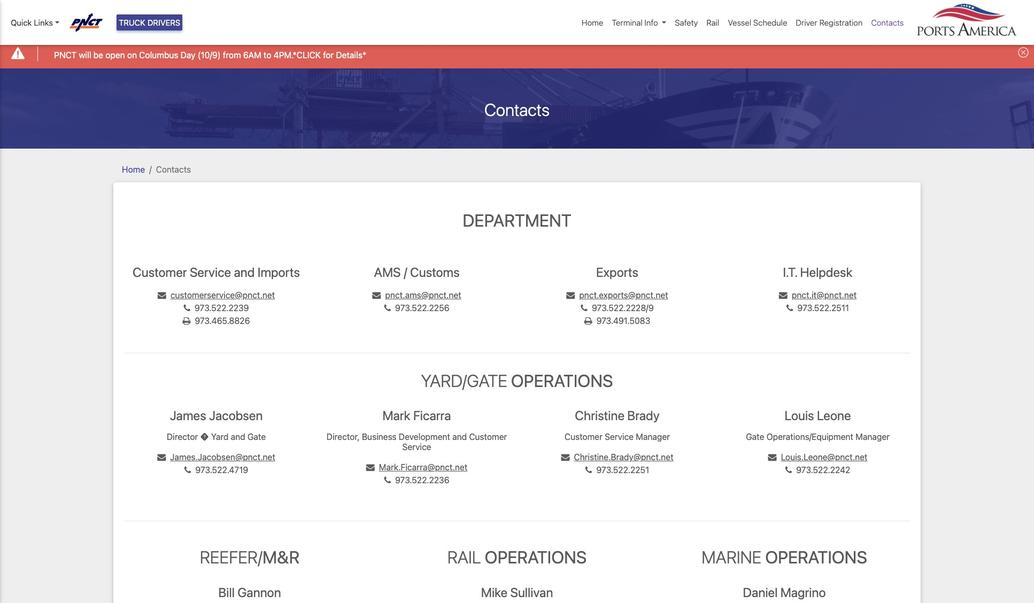 Task type: describe. For each thing, give the bounding box(es) containing it.
973.522.2242 link
[[786, 466, 851, 475]]

sullivan
[[511, 585, 554, 600]]

envelope image inside the christine.brady@pnct.net link
[[562, 453, 570, 462]]

close image
[[1019, 47, 1030, 58]]

vessel schedule link
[[724, 12, 792, 33]]

rail for rail
[[707, 18, 720, 27]]

bill gannon
[[219, 585, 281, 600]]

louis leone
[[785, 408, 852, 423]]

columbus
[[139, 50, 178, 60]]

customs
[[410, 265, 460, 280]]

james.jacobsen@pnct.net link
[[157, 453, 276, 462]]

daniel magrino
[[744, 585, 827, 600]]

for
[[323, 50, 334, 60]]

print image for customer service and imports
[[183, 317, 191, 325]]

mark
[[383, 408, 411, 423]]

phone image for 973.522.4719
[[184, 466, 191, 475]]

helpdesk
[[801, 265, 853, 280]]

to
[[264, 50, 272, 60]]

mark.ficarra@pnct.net link
[[366, 463, 468, 473]]

973.522.2236
[[395, 476, 450, 486]]

louis.leone@pnct.net link
[[769, 453, 868, 462]]

jacobsen
[[209, 408, 263, 423]]

details*
[[336, 50, 367, 60]]

operations for yard/gate operations
[[512, 371, 613, 391]]

customer service manager
[[565, 432, 671, 442]]

schedule
[[754, 18, 788, 27]]

terminal
[[612, 18, 643, 27]]

christine
[[575, 408, 625, 423]]

customerservice@pnct.net
[[171, 290, 275, 300]]

director,
[[327, 432, 360, 442]]

973.522.2256 link
[[384, 303, 450, 313]]

973.522.2251
[[597, 466, 650, 475]]

ficarra
[[414, 408, 451, 423]]

terminal info link
[[608, 12, 671, 33]]

magrino
[[781, 585, 827, 600]]

exports
[[597, 265, 639, 280]]

pnct
[[54, 50, 77, 60]]

973.491.5083
[[597, 316, 651, 326]]

mark ficarra
[[383, 408, 451, 423]]

will
[[79, 50, 91, 60]]

reefer/ m&r
[[200, 548, 300, 568]]

director, business development and  customer service
[[327, 432, 507, 452]]

phone image for 973.522.2256
[[384, 304, 391, 312]]

customer for customer service manager
[[565, 432, 603, 442]]

links
[[34, 18, 53, 27]]

rail link
[[703, 12, 724, 33]]

973.522.2239 link
[[184, 303, 249, 313]]

customer for customer service and imports
[[133, 265, 187, 280]]

daniel
[[744, 585, 778, 600]]

driver registration link
[[792, 12, 868, 33]]

pnct.it@pnct.net link
[[780, 290, 857, 300]]

customer service and imports
[[133, 265, 300, 280]]

envelope image for louis leone
[[769, 453, 777, 462]]

on
[[127, 50, 137, 60]]

pnct.ams@pnct.net link
[[373, 290, 462, 300]]

1 vertical spatial home
[[122, 165, 145, 174]]

business
[[362, 432, 397, 442]]

quick links
[[11, 18, 53, 27]]

driver
[[797, 18, 818, 27]]

pnct will be open on columbus day (10/9) from 6am to 4pm.*click for details* alert
[[0, 39, 1035, 68]]

bill
[[219, 585, 235, 600]]

973.522.2228/9
[[592, 303, 654, 313]]

envelope image for james jacobsen
[[157, 453, 166, 462]]

1 horizontal spatial contacts
[[485, 99, 550, 120]]

terminal info
[[612, 18, 659, 27]]

rail for rail operations
[[448, 548, 481, 568]]

phone image for 973.522.2228/9
[[581, 304, 588, 312]]

973.522.2239
[[195, 303, 249, 313]]

gate operations/equipment manager
[[747, 432, 890, 442]]

envelope image for i.t. helpdesk
[[780, 291, 788, 300]]

ams
[[374, 265, 401, 280]]

truck drivers link
[[117, 14, 183, 31]]

(10/9)
[[198, 50, 221, 60]]

print image for exports
[[585, 317, 593, 325]]

mike sullivan
[[481, 585, 554, 600]]

973.522.4719
[[195, 466, 248, 475]]

truck drivers
[[119, 18, 181, 27]]

brady
[[628, 408, 660, 423]]

1 gate from the left
[[248, 432, 266, 442]]

quick links link
[[11, 17, 59, 29]]

envelope image inside mark.ficarra@pnct.net link
[[366, 464, 375, 472]]

973.522.2251 link
[[586, 466, 650, 475]]

973.522.2511 link
[[787, 303, 850, 313]]

development
[[399, 432, 451, 442]]

louis
[[785, 408, 815, 423]]

vessel
[[728, 18, 752, 27]]

pnct.ams@pnct.net
[[385, 290, 462, 300]]

marine
[[702, 548, 762, 568]]

yard/gate
[[421, 371, 508, 391]]

pnct.exports@pnct.net link
[[567, 290, 669, 300]]

service inside director, business development and  customer service
[[403, 443, 432, 452]]

m&r
[[263, 548, 300, 568]]

louis.leone@pnct.net
[[782, 453, 868, 462]]

manager for christine brady
[[636, 432, 671, 442]]

4pm.*click
[[274, 50, 321, 60]]



Task type: vqa. For each thing, say whether or not it's contained in the screenshot.
Christine Brady Manager
yes



Task type: locate. For each thing, give the bounding box(es) containing it.
james jacobsen
[[170, 408, 263, 423]]

phone image down 'louis.leone@pnct.net' link
[[786, 466, 793, 475]]

phone image for 973.522.2236
[[384, 476, 391, 485]]

gate
[[248, 432, 266, 442], [747, 432, 765, 442]]

envelope image inside the customerservice@pnct.net link
[[158, 291, 166, 300]]

0 horizontal spatial phone image
[[581, 304, 588, 312]]

0 horizontal spatial manager
[[636, 432, 671, 442]]

truck
[[119, 18, 145, 27]]

1 horizontal spatial customer
[[469, 432, 507, 442]]

973.522.2511
[[798, 303, 850, 313]]

1 print image from the left
[[183, 317, 191, 325]]

phone image for 973.522.2511
[[787, 304, 794, 312]]

1 vertical spatial rail
[[448, 548, 481, 568]]

0 horizontal spatial rail
[[448, 548, 481, 568]]

pnct will be open on columbus day (10/9) from 6am to 4pm.*click for details* link
[[54, 48, 367, 61]]

print image down 973.522.2228/9 link
[[585, 317, 593, 325]]

service up the christine.brady@pnct.net link
[[605, 432, 634, 442]]

pnct.exports@pnct.net
[[580, 290, 669, 300]]

rail
[[707, 18, 720, 27], [448, 548, 481, 568]]

1 horizontal spatial phone image
[[786, 466, 793, 475]]

manager
[[636, 432, 671, 442], [856, 432, 890, 442]]

i.t. helpdesk
[[784, 265, 853, 280]]

phone image inside "973.522.2239" link
[[184, 304, 190, 312]]

james
[[170, 408, 206, 423]]

0 vertical spatial home
[[582, 18, 604, 27]]

phone image for 973.522.2242
[[786, 466, 793, 475]]

safety
[[676, 18, 699, 27]]

0 horizontal spatial home link
[[122, 165, 145, 174]]

drivers
[[148, 18, 181, 27]]

0 horizontal spatial contacts
[[156, 165, 191, 174]]

0 vertical spatial service
[[190, 265, 231, 280]]

0 horizontal spatial home
[[122, 165, 145, 174]]

phone image down mark.ficarra@pnct.net link
[[384, 476, 391, 485]]

1 horizontal spatial home
[[582, 18, 604, 27]]

print image
[[183, 317, 191, 325], [585, 317, 593, 325]]

operations up christine
[[512, 371, 613, 391]]

1 horizontal spatial rail
[[707, 18, 720, 27]]

phone image inside the 973.522.2511 link
[[787, 304, 794, 312]]

973.522.2228/9 link
[[581, 303, 654, 313]]

2 print image from the left
[[585, 317, 593, 325]]

6am
[[243, 50, 262, 60]]

customer inside director, business development and  customer service
[[469, 432, 507, 442]]

phone image for 973.522.2251
[[586, 466, 593, 475]]

service down development
[[403, 443, 432, 452]]

operations
[[512, 371, 613, 391], [485, 548, 587, 568], [766, 548, 868, 568]]

1 vertical spatial home link
[[122, 165, 145, 174]]

1 horizontal spatial envelope image
[[373, 291, 381, 300]]

gannon
[[238, 585, 281, 600]]

phone image inside 973.522.4719 link
[[184, 466, 191, 475]]

envelope image inside james.jacobsen@pnct.net link
[[157, 453, 166, 462]]

rail up mike
[[448, 548, 481, 568]]

2 horizontal spatial envelope image
[[769, 453, 777, 462]]

manager for louis leone
[[856, 432, 890, 442]]

driver registration
[[797, 18, 863, 27]]

envelope image inside pnct.ams@pnct.net link
[[373, 291, 381, 300]]

marine operations
[[702, 548, 868, 568]]

operations for rail operations
[[485, 548, 587, 568]]

home
[[582, 18, 604, 27], [122, 165, 145, 174]]

manager down brady
[[636, 432, 671, 442]]

envelope image
[[158, 291, 166, 300], [567, 291, 575, 300], [780, 291, 788, 300], [562, 453, 570, 462], [366, 464, 375, 472]]

phone image down the christine.brady@pnct.net link
[[586, 466, 593, 475]]

christine.brady@pnct.net
[[574, 453, 674, 462]]

0 horizontal spatial print image
[[183, 317, 191, 325]]

safety link
[[671, 12, 703, 33]]

1 horizontal spatial home link
[[578, 12, 608, 33]]

home link
[[578, 12, 608, 33], [122, 165, 145, 174]]

phone image
[[184, 304, 190, 312], [384, 304, 391, 312], [787, 304, 794, 312], [184, 466, 191, 475], [586, 466, 593, 475], [384, 476, 391, 485]]

phone image down james.jacobsen@pnct.net link
[[184, 466, 191, 475]]

1 horizontal spatial gate
[[747, 432, 765, 442]]

2 horizontal spatial contacts
[[872, 18, 905, 27]]

i.t.
[[784, 265, 798, 280]]

0 horizontal spatial customer
[[133, 265, 187, 280]]

1 vertical spatial service
[[605, 432, 634, 442]]

pnct.it@pnct.net
[[792, 290, 857, 300]]

vessel schedule
[[728, 18, 788, 27]]

operations for marine operations
[[766, 548, 868, 568]]

0 vertical spatial phone image
[[581, 304, 588, 312]]

1 vertical spatial phone image
[[786, 466, 793, 475]]

phone image down the pnct.exports@pnct.net link on the right of the page
[[581, 304, 588, 312]]

1 horizontal spatial print image
[[585, 317, 593, 325]]

be
[[94, 50, 103, 60]]

and right 'yard'
[[231, 432, 245, 442]]

0 horizontal spatial envelope image
[[157, 453, 166, 462]]

1 vertical spatial contacts
[[485, 99, 550, 120]]

pnct will be open on columbus day (10/9) from 6am to 4pm.*click for details*
[[54, 50, 367, 60]]

973.465.8826
[[195, 316, 250, 326]]

phone image inside 973.522.2256 link
[[384, 304, 391, 312]]

operations up magrino
[[766, 548, 868, 568]]

department
[[463, 210, 572, 230]]

phone image down pnct.ams@pnct.net link
[[384, 304, 391, 312]]

envelope image for exports
[[567, 291, 575, 300]]

reefer/
[[200, 548, 263, 568]]

0 vertical spatial rail
[[707, 18, 720, 27]]

973.522.2236 link
[[384, 476, 450, 486]]

christine.brady@pnct.net link
[[562, 453, 674, 462]]

phone image inside 973.522.2236 link
[[384, 476, 391, 485]]

phone image
[[581, 304, 588, 312], [786, 466, 793, 475]]

operations up sullivan
[[485, 548, 587, 568]]

ams / customs
[[374, 265, 460, 280]]

and up customerservice@pnct.net
[[234, 265, 255, 280]]

973.522.2256
[[395, 303, 450, 313]]

1 horizontal spatial service
[[403, 443, 432, 452]]

day
[[181, 50, 196, 60]]

�
[[200, 432, 209, 442]]

0 vertical spatial contacts
[[872, 18, 905, 27]]

yard
[[211, 432, 229, 442]]

0 horizontal spatial gate
[[248, 432, 266, 442]]

and
[[234, 265, 255, 280], [231, 432, 245, 442], [453, 432, 467, 442]]

phone image inside 973.522.2228/9 link
[[581, 304, 588, 312]]

envelope image
[[373, 291, 381, 300], [157, 453, 166, 462], [769, 453, 777, 462]]

and right development
[[453, 432, 467, 442]]

print image down "973.522.2239" link
[[183, 317, 191, 325]]

director � yard and gate
[[167, 432, 266, 442]]

from
[[223, 50, 241, 60]]

quick
[[11, 18, 32, 27]]

0 horizontal spatial service
[[190, 265, 231, 280]]

2 vertical spatial contacts
[[156, 165, 191, 174]]

james.jacobsen@pnct.net
[[170, 453, 276, 462]]

phone image inside 973.522.2251 link
[[586, 466, 593, 475]]

phone image for 973.522.2239
[[184, 304, 190, 312]]

envelope image inside the pnct.exports@pnct.net link
[[567, 291, 575, 300]]

mike
[[481, 585, 508, 600]]

mark.ficarra@pnct.net
[[379, 463, 468, 473]]

and inside director, business development and  customer service
[[453, 432, 467, 442]]

2 gate from the left
[[747, 432, 765, 442]]

1 horizontal spatial manager
[[856, 432, 890, 442]]

and for mark ficarra
[[453, 432, 467, 442]]

and for james jacobsen
[[231, 432, 245, 442]]

2 horizontal spatial service
[[605, 432, 634, 442]]

envelope image inside 'louis.leone@pnct.net' link
[[769, 453, 777, 462]]

phone image inside 973.522.2242 link
[[786, 466, 793, 475]]

envelope image for customer service and imports
[[158, 291, 166, 300]]

0 vertical spatial home link
[[578, 12, 608, 33]]

envelope image inside the "pnct.it@pnct.net" link
[[780, 291, 788, 300]]

rail right safety
[[707, 18, 720, 27]]

2 horizontal spatial customer
[[565, 432, 603, 442]]

service
[[190, 265, 231, 280], [605, 432, 634, 442], [403, 443, 432, 452]]

service for manager
[[605, 432, 634, 442]]

1 manager from the left
[[636, 432, 671, 442]]

service up the customerservice@pnct.net link at the left of the page
[[190, 265, 231, 280]]

info
[[645, 18, 659, 27]]

2 manager from the left
[[856, 432, 890, 442]]

registration
[[820, 18, 863, 27]]

973.522.2242
[[797, 466, 851, 475]]

operations/equipment
[[767, 432, 854, 442]]

phone image down the customerservice@pnct.net link at the left of the page
[[184, 304, 190, 312]]

service for and
[[190, 265, 231, 280]]

2 vertical spatial service
[[403, 443, 432, 452]]

manager up louis.leone@pnct.net
[[856, 432, 890, 442]]

director
[[167, 432, 198, 442]]

leone
[[818, 408, 852, 423]]

phone image down the "pnct.it@pnct.net" link
[[787, 304, 794, 312]]



